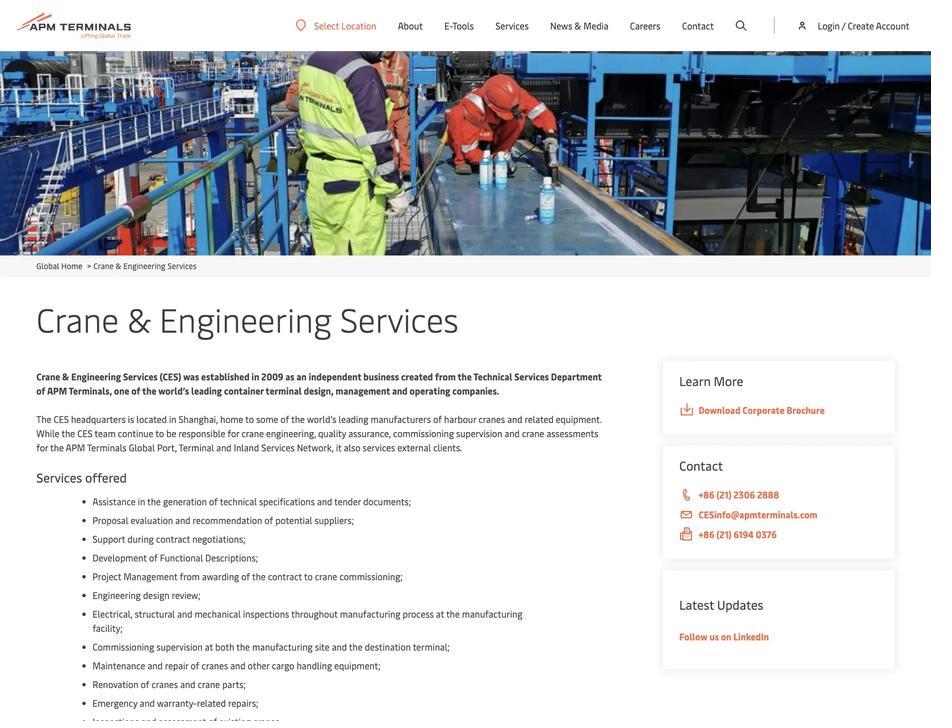 Task type: locate. For each thing, give the bounding box(es) containing it.
apm inside the ces headquarters is located in shanghai, home to some of the world's leading manufacturers of harbour cranes and related equipment. while the ces team continue to be responsible for crane engineering, quality assurance, commissioning supervision and crane assessments for the apm terminals global port, terminal and inland services network, it also services external clients.
[[66, 441, 85, 454]]

of up the commissioning
[[433, 413, 442, 425]]

1 horizontal spatial supervision
[[456, 427, 503, 440]]

+86 (21) 2306 2888 link
[[680, 488, 878, 503]]

+86
[[699, 488, 715, 501], [699, 528, 715, 541]]

e-tools button
[[445, 0, 474, 51]]

1 vertical spatial for
[[36, 441, 48, 454]]

related up assessments
[[525, 413, 554, 425]]

0 vertical spatial world's
[[158, 385, 189, 397]]

commissioning;
[[340, 570, 403, 583]]

created
[[401, 370, 433, 383]]

2 vertical spatial cranes
[[152, 678, 178, 691]]

global left home
[[36, 261, 59, 271]]

of down descriptions;
[[241, 570, 250, 583]]

supervision down harbour
[[456, 427, 503, 440]]

related down parts; at the left bottom
[[197, 697, 226, 709]]

world's
[[158, 385, 189, 397], [307, 413, 337, 425]]

for down while
[[36, 441, 48, 454]]

1 horizontal spatial ces
[[77, 427, 93, 440]]

& inside dropdown button
[[575, 19, 581, 32]]

to left the some
[[245, 413, 254, 425]]

repair
[[165, 659, 189, 672]]

cranes right harbour
[[479, 413, 505, 425]]

apm up the
[[47, 385, 67, 397]]

+86 left 2306 at right
[[699, 488, 715, 501]]

0 vertical spatial apm
[[47, 385, 67, 397]]

parts;
[[222, 678, 246, 691]]

commissioning
[[93, 641, 154, 653]]

crane & engineering services (ces) was established in 2009 as an independent business created from the technical services department of apm terminals, one of the world's leading container terminal design, management and operating companies.
[[36, 370, 602, 397]]

download corporate brochure
[[699, 404, 825, 416]]

the down descriptions;
[[252, 570, 266, 583]]

0 horizontal spatial in
[[138, 495, 145, 508]]

in up be
[[169, 413, 176, 425]]

1 vertical spatial leading
[[339, 413, 369, 425]]

to up 'throughout'
[[304, 570, 313, 583]]

0 vertical spatial leading
[[191, 385, 222, 397]]

tender
[[334, 495, 361, 508]]

supervision up the repair at the left bottom of page
[[156, 641, 203, 653]]

1 vertical spatial crane
[[36, 296, 119, 341]]

inspections
[[243, 608, 289, 620]]

crane up the
[[36, 370, 60, 383]]

0 vertical spatial in
[[252, 370, 259, 383]]

0 horizontal spatial supervision
[[156, 641, 203, 653]]

1 horizontal spatial in
[[169, 413, 176, 425]]

and
[[392, 385, 408, 397], [507, 413, 523, 425], [505, 427, 520, 440], [216, 441, 232, 454], [317, 495, 332, 508], [175, 514, 191, 527], [177, 608, 192, 620], [332, 641, 347, 653], [148, 659, 163, 672], [230, 659, 246, 672], [180, 678, 196, 691], [140, 697, 155, 709]]

1 horizontal spatial to
[[245, 413, 254, 425]]

in up evaluation
[[138, 495, 145, 508]]

an
[[297, 370, 307, 383]]

leading inside the ces headquarters is located in shanghai, home to some of the world's leading manufacturers of harbour cranes and related equipment. while the ces team continue to be responsible for crane engineering, quality assurance, commissioning supervision and crane assessments for the apm terminals global port, terminal and inland services network, it also services external clients.
[[339, 413, 369, 425]]

0 vertical spatial cranes
[[479, 413, 505, 425]]

of right the repair at the left bottom of page
[[191, 659, 199, 672]]

at left "both"
[[205, 641, 213, 653]]

1 vertical spatial (21)
[[717, 528, 732, 541]]

1 horizontal spatial for
[[228, 427, 239, 440]]

6194
[[734, 528, 754, 541]]

harbour
[[444, 413, 477, 425]]

is
[[128, 413, 134, 425]]

world's inside the ces headquarters is located in shanghai, home to some of the world's leading manufacturers of harbour cranes and related equipment. while the ces team continue to be responsible for crane engineering, quality assurance, commissioning supervision and crane assessments for the apm terminals global port, terminal and inland services network, it also services external clients.
[[307, 413, 337, 425]]

the right while
[[62, 427, 75, 440]]

world's down (ces)
[[158, 385, 189, 397]]

location
[[341, 19, 377, 32]]

descriptions;
[[205, 552, 258, 564]]

1 horizontal spatial global
[[129, 441, 155, 454]]

at
[[436, 608, 444, 620], [205, 641, 213, 653]]

1 horizontal spatial related
[[525, 413, 554, 425]]

of right the renovation
[[141, 678, 149, 691]]

follow us on linkedin link
[[680, 630, 769, 643]]

contract up development of functional descriptions;
[[156, 533, 190, 545]]

0 vertical spatial contract
[[156, 533, 190, 545]]

external
[[398, 441, 431, 454]]

0 vertical spatial (21)
[[717, 488, 732, 501]]

1 vertical spatial +86
[[699, 528, 715, 541]]

crane inside crane & engineering services (ces) was established in 2009 as an independent business created from the technical services department of apm terminals, one of the world's leading container terminal design, management and operating companies.
[[36, 370, 60, 383]]

from inside crane & engineering services (ces) was established in 2009 as an independent business created from the technical services department of apm terminals, one of the world's leading container terminal design, management and operating companies.
[[435, 370, 456, 383]]

in inside crane & engineering services (ces) was established in 2009 as an independent business created from the technical services department of apm terminals, one of the world's leading container terminal design, management and operating companies.
[[252, 370, 259, 383]]

apm
[[47, 385, 67, 397], [66, 441, 85, 454]]

potential
[[275, 514, 313, 527]]

2 vertical spatial crane
[[36, 370, 60, 383]]

2888
[[757, 488, 779, 501]]

established
[[201, 370, 250, 383]]

world's up "quality"
[[307, 413, 337, 425]]

crane left assessments
[[522, 427, 545, 440]]

department
[[551, 370, 602, 383]]

warranty-
[[157, 697, 197, 709]]

site
[[315, 641, 330, 653]]

contact up the +86 (21) 2306 2888
[[680, 457, 723, 474]]

1 vertical spatial related
[[197, 697, 226, 709]]

leading
[[191, 385, 222, 397], [339, 413, 369, 425]]

global inside the ces headquarters is located in shanghai, home to some of the world's leading manufacturers of harbour cranes and related equipment. while the ces team continue to be responsible for crane engineering, quality assurance, commissioning supervision and crane assessments for the apm terminals global port, terminal and inland services network, it also services external clients.
[[129, 441, 155, 454]]

manufacturing
[[340, 608, 401, 620], [462, 608, 523, 620], [252, 641, 313, 653]]

1 vertical spatial in
[[169, 413, 176, 425]]

services
[[363, 441, 395, 454]]

network,
[[297, 441, 334, 454]]

cranes down "both"
[[202, 659, 228, 672]]

2 vertical spatial to
[[304, 570, 313, 583]]

on
[[721, 630, 732, 643]]

crane for crane & engineering services (ces) was established in 2009 as an independent business created from the technical services department of apm terminals, one of the world's leading container terminal design, management and operating companies.
[[36, 370, 60, 383]]

cranes up emergency and warranty-related repairs;
[[152, 678, 178, 691]]

0 vertical spatial +86
[[699, 488, 715, 501]]

0 horizontal spatial related
[[197, 697, 226, 709]]

of right one
[[131, 385, 140, 397]]

0 vertical spatial for
[[228, 427, 239, 440]]

to left be
[[155, 427, 164, 440]]

ces down headquarters
[[77, 427, 93, 440]]

1 +86 from the top
[[699, 488, 715, 501]]

the up equipment;
[[349, 641, 363, 653]]

evaluation
[[131, 514, 173, 527]]

1 vertical spatial global
[[129, 441, 155, 454]]

1 (21) from the top
[[717, 488, 732, 501]]

1 vertical spatial to
[[155, 427, 164, 440]]

0 horizontal spatial world's
[[158, 385, 189, 397]]

0 vertical spatial crane
[[93, 261, 114, 271]]

inland
[[234, 441, 259, 454]]

1 vertical spatial ces
[[77, 427, 93, 440]]

handling
[[297, 659, 332, 672]]

as
[[286, 370, 295, 383]]

0 horizontal spatial at
[[205, 641, 213, 653]]

global down continue at the bottom left of page
[[129, 441, 155, 454]]

the right one
[[142, 385, 157, 397]]

at right process
[[436, 608, 444, 620]]

0 horizontal spatial cranes
[[152, 678, 178, 691]]

crane down home
[[36, 296, 119, 341]]

specifications
[[259, 495, 315, 508]]

supervision
[[456, 427, 503, 440], [156, 641, 203, 653]]

awarding
[[202, 570, 239, 583]]

from up review;
[[180, 570, 200, 583]]

2 horizontal spatial manufacturing
[[462, 608, 523, 620]]

e-tools
[[445, 19, 474, 32]]

for down home
[[228, 427, 239, 440]]

2 (21) from the top
[[717, 528, 732, 541]]

terminal
[[266, 385, 302, 397]]

world's inside crane & engineering services (ces) was established in 2009 as an independent business created from the technical services department of apm terminals, one of the world's leading container terminal design, management and operating companies.
[[158, 385, 189, 397]]

from up operating
[[435, 370, 456, 383]]

the ces headquarters is located in shanghai, home to some of the world's leading manufacturers of harbour cranes and related equipment. while the ces team continue to be responsible for crane engineering, quality assurance, commissioning supervision and crane assessments for the apm terminals global port, terminal and inland services network, it also services external clients.
[[36, 413, 602, 454]]

to
[[245, 413, 254, 425], [155, 427, 164, 440], [304, 570, 313, 583]]

the right process
[[446, 608, 460, 620]]

some
[[256, 413, 278, 425]]

the up evaluation
[[147, 495, 161, 508]]

+86 for +86 (21) 2306 2888
[[699, 488, 715, 501]]

crane up inland
[[242, 427, 264, 440]]

latest
[[680, 596, 714, 613]]

2 +86 from the top
[[699, 528, 715, 541]]

emergency
[[93, 697, 138, 709]]

leading up assurance,
[[339, 413, 369, 425]]

2 horizontal spatial cranes
[[479, 413, 505, 425]]

leading inside crane & engineering services (ces) was established in 2009 as an independent business created from the technical services department of apm terminals, one of the world's leading container terminal design, management and operating companies.
[[191, 385, 222, 397]]

in inside the ces headquarters is located in shanghai, home to some of the world's leading manufacturers of harbour cranes and related equipment. while the ces team continue to be responsible for crane engineering, quality assurance, commissioning supervision and crane assessments for the apm terminals global port, terminal and inland services network, it also services external clients.
[[169, 413, 176, 425]]

related
[[525, 413, 554, 425], [197, 697, 226, 709]]

2 vertical spatial in
[[138, 495, 145, 508]]

1 horizontal spatial contract
[[268, 570, 302, 583]]

and inside crane & engineering services (ces) was established in 2009 as an independent business created from the technical services department of apm terminals, one of the world's leading container terminal design, management and operating companies.
[[392, 385, 408, 397]]

media
[[584, 19, 609, 32]]

renovation of cranes and crane parts;
[[93, 678, 246, 691]]

apm up services offered
[[66, 441, 85, 454]]

crane for crane & engineering services
[[36, 296, 119, 341]]

leading down was
[[191, 385, 222, 397]]

cranes
[[479, 413, 505, 425], [202, 659, 228, 672], [152, 678, 178, 691]]

apm inside crane & engineering services (ces) was established in 2009 as an independent business created from the technical services department of apm terminals, one of the world's leading container terminal design, management and operating companies.
[[47, 385, 67, 397]]

of up management
[[149, 552, 158, 564]]

1 horizontal spatial world's
[[307, 413, 337, 425]]

2306
[[734, 488, 755, 501]]

contact right careers popup button
[[682, 19, 714, 32]]

also
[[344, 441, 361, 454]]

1 horizontal spatial leading
[[339, 413, 369, 425]]

& inside crane & engineering services (ces) was established in 2009 as an independent business created from the technical services department of apm terminals, one of the world's leading container terminal design, management and operating companies.
[[62, 370, 69, 383]]

0 vertical spatial ces
[[54, 413, 69, 425]]

cranes inside the ces headquarters is located in shanghai, home to some of the world's leading manufacturers of harbour cranes and related equipment. while the ces team continue to be responsible for crane engineering, quality assurance, commissioning supervision and crane assessments for the apm terminals global port, terminal and inland services network, it also services external clients.
[[479, 413, 505, 425]]

0 vertical spatial related
[[525, 413, 554, 425]]

0 horizontal spatial to
[[155, 427, 164, 440]]

1 horizontal spatial cranes
[[202, 659, 228, 672]]

while
[[36, 427, 59, 440]]

crane right >
[[93, 261, 114, 271]]

1 horizontal spatial at
[[436, 608, 444, 620]]

technical
[[474, 370, 513, 383]]

global home > crane & engineering services
[[36, 261, 197, 271]]

1 vertical spatial contract
[[268, 570, 302, 583]]

facility;
[[93, 622, 123, 634]]

management
[[124, 570, 178, 583]]

proposal
[[93, 514, 128, 527]]

1 horizontal spatial manufacturing
[[340, 608, 401, 620]]

0 horizontal spatial for
[[36, 441, 48, 454]]

updates
[[718, 596, 764, 613]]

+86 left 6194 at right bottom
[[699, 528, 715, 541]]

at inside electrical, structural and mechanical inspections throughout manufacturing process at the manufacturing facility;
[[436, 608, 444, 620]]

located
[[137, 413, 167, 425]]

contact
[[682, 19, 714, 32], [680, 457, 723, 474]]

0 vertical spatial global
[[36, 261, 59, 271]]

crane
[[242, 427, 264, 440], [522, 427, 545, 440], [315, 570, 337, 583], [198, 678, 220, 691]]

global
[[36, 261, 59, 271], [129, 441, 155, 454]]

the
[[458, 370, 472, 383], [142, 385, 157, 397], [291, 413, 305, 425], [62, 427, 75, 440], [50, 441, 64, 454], [147, 495, 161, 508], [252, 570, 266, 583], [446, 608, 460, 620], [236, 641, 250, 653], [349, 641, 363, 653]]

terminals
[[87, 441, 127, 454]]

ces right the
[[54, 413, 69, 425]]

+86 for +86 (21) 6194 0376
[[699, 528, 715, 541]]

in left "2009"
[[252, 370, 259, 383]]

1 horizontal spatial from
[[435, 370, 456, 383]]

2 horizontal spatial in
[[252, 370, 259, 383]]

e-
[[445, 19, 453, 32]]

0 vertical spatial supervision
[[456, 427, 503, 440]]

1 vertical spatial from
[[180, 570, 200, 583]]

1 vertical spatial apm
[[66, 441, 85, 454]]

(21) left 6194 at right bottom
[[717, 528, 732, 541]]

assistance in the generation of technical specifications and tender documents;
[[93, 495, 411, 508]]

0 horizontal spatial leading
[[191, 385, 222, 397]]

+86 (21) 2306 2888
[[699, 488, 779, 501]]

1 vertical spatial contact
[[680, 457, 723, 474]]

1 vertical spatial world's
[[307, 413, 337, 425]]

engineering inside crane & engineering services (ces) was established in 2009 as an independent business created from the technical services department of apm terminals, one of the world's leading container terminal design, management and operating companies.
[[71, 370, 121, 383]]

the up companies.
[[458, 370, 472, 383]]

be
[[166, 427, 176, 440]]

select
[[314, 19, 339, 32]]

business
[[364, 370, 399, 383]]

(ces)
[[160, 370, 181, 383]]

crane up 'throughout'
[[315, 570, 337, 583]]

0 vertical spatial from
[[435, 370, 456, 383]]

home
[[61, 261, 82, 271]]

(21) left 2306 at right
[[717, 488, 732, 501]]

0 vertical spatial at
[[436, 608, 444, 620]]

contract up inspections
[[268, 570, 302, 583]]



Task type: vqa. For each thing, say whether or not it's contained in the screenshot.
the rightmost teus
no



Task type: describe. For each thing, give the bounding box(es) containing it.
of left potential
[[265, 514, 273, 527]]

(21) for 2306
[[717, 488, 732, 501]]

manufacturers
[[371, 413, 431, 425]]

destination
[[365, 641, 411, 653]]

>
[[87, 261, 91, 271]]

mechanical
[[195, 608, 241, 620]]

other
[[248, 659, 270, 672]]

cesinfo@apmterminals.com
[[699, 508, 818, 521]]

services offered
[[36, 469, 127, 486]]

negotiations;
[[192, 533, 246, 545]]

support
[[93, 533, 125, 545]]

us
[[710, 630, 719, 643]]

about button
[[398, 0, 423, 51]]

related inside the ces headquarters is located in shanghai, home to some of the world's leading manufacturers of harbour cranes and related equipment. while the ces team continue to be responsible for crane engineering, quality assurance, commissioning supervision and crane assessments for the apm terminals global port, terminal and inland services network, it also services external clients.
[[525, 413, 554, 425]]

careers
[[630, 19, 661, 32]]

0 vertical spatial contact
[[682, 19, 714, 32]]

clients.
[[433, 441, 462, 454]]

contact button
[[682, 0, 714, 51]]

both
[[215, 641, 234, 653]]

download corporate brochure link
[[680, 403, 878, 417]]

management
[[336, 385, 390, 397]]

repairs;
[[228, 697, 259, 709]]

review;
[[172, 589, 201, 601]]

2009
[[261, 370, 284, 383]]

follow us on linkedin
[[680, 630, 769, 643]]

independent
[[309, 370, 362, 383]]

news & media button
[[551, 0, 609, 51]]

0376
[[756, 528, 777, 541]]

& for crane & engineering services
[[127, 296, 151, 341]]

during
[[128, 533, 154, 545]]

pic 14 image
[[0, 51, 931, 256]]

port,
[[157, 441, 177, 454]]

renovation
[[93, 678, 138, 691]]

brochure
[[787, 404, 825, 416]]

maintenance
[[93, 659, 145, 672]]

corporate
[[743, 404, 785, 416]]

1 vertical spatial at
[[205, 641, 213, 653]]

more
[[714, 373, 744, 390]]

login / create account link
[[797, 0, 910, 51]]

throughout
[[291, 608, 338, 620]]

1 vertical spatial supervision
[[156, 641, 203, 653]]

the right "both"
[[236, 641, 250, 653]]

one
[[114, 385, 129, 397]]

linkedin
[[734, 630, 769, 643]]

0 horizontal spatial manufacturing
[[252, 641, 313, 653]]

equipment;
[[334, 659, 381, 672]]

of up proposal evaluation and recommendation of potential suppliers;
[[209, 495, 218, 508]]

project
[[93, 570, 121, 583]]

0 horizontal spatial ces
[[54, 413, 69, 425]]

and inside electrical, structural and mechanical inspections throughout manufacturing process at the manufacturing facility;
[[177, 608, 192, 620]]

of up engineering,
[[281, 413, 289, 425]]

terminal;
[[413, 641, 450, 653]]

download
[[699, 404, 741, 416]]

assessments
[[547, 427, 599, 440]]

technical
[[220, 495, 257, 508]]

services inside the ces headquarters is located in shanghai, home to some of the world's leading manufacturers of harbour cranes and related equipment. while the ces team continue to be responsible for crane engineering, quality assurance, commissioning supervision and crane assessments for the apm terminals global port, terminal and inland services network, it also services external clients.
[[261, 441, 295, 454]]

supervision inside the ces headquarters is located in shanghai, home to some of the world's leading manufacturers of harbour cranes and related equipment. while the ces team continue to be responsible for crane engineering, quality assurance, commissioning supervision and crane assessments for the apm terminals global port, terminal and inland services network, it also services external clients.
[[456, 427, 503, 440]]

team
[[95, 427, 116, 440]]

cesinfo@apmterminals.com link
[[680, 508, 878, 522]]

continue
[[118, 427, 153, 440]]

proposal evaluation and recommendation of potential suppliers;
[[93, 514, 354, 527]]

learn more
[[680, 373, 744, 390]]

login / create account
[[818, 19, 910, 32]]

container
[[224, 385, 264, 397]]

process
[[403, 608, 434, 620]]

suppliers;
[[315, 514, 354, 527]]

about
[[398, 19, 423, 32]]

shanghai,
[[179, 413, 218, 425]]

design
[[143, 589, 170, 601]]

+86 (21) 6194 0376 link
[[680, 528, 878, 542]]

select location
[[314, 19, 377, 32]]

the inside electrical, structural and mechanical inspections throughout manufacturing process at the manufacturing facility;
[[446, 608, 460, 620]]

terminal
[[179, 441, 214, 454]]

1 vertical spatial cranes
[[202, 659, 228, 672]]

create
[[848, 19, 874, 32]]

& for news & media
[[575, 19, 581, 32]]

0 horizontal spatial global
[[36, 261, 59, 271]]

home
[[220, 413, 243, 425]]

2 horizontal spatial to
[[304, 570, 313, 583]]

companies.
[[453, 385, 499, 397]]

& for crane & engineering services (ces) was established in 2009 as an independent business created from the technical services department of apm terminals, one of the world's leading container terminal design, management and operating companies.
[[62, 370, 69, 383]]

the up engineering,
[[291, 413, 305, 425]]

documents;
[[363, 495, 411, 508]]

careers button
[[630, 0, 661, 51]]

news
[[551, 19, 573, 32]]

headquarters
[[71, 413, 126, 425]]

the
[[36, 413, 51, 425]]

quality
[[318, 427, 346, 440]]

development of functional descriptions;
[[93, 552, 258, 564]]

/
[[842, 19, 846, 32]]

(21) for 6194
[[717, 528, 732, 541]]

0 horizontal spatial contract
[[156, 533, 190, 545]]

of up the
[[36, 385, 45, 397]]

+86 (21) 6194 0376
[[699, 528, 777, 541]]

0 vertical spatial to
[[245, 413, 254, 425]]

the down while
[[50, 441, 64, 454]]

assurance,
[[349, 427, 391, 440]]

design,
[[304, 385, 334, 397]]

equipment.
[[556, 413, 602, 425]]

electrical, structural and mechanical inspections throughout manufacturing process at the manufacturing facility;
[[93, 608, 523, 634]]

0 horizontal spatial from
[[180, 570, 200, 583]]

latest updates
[[680, 596, 767, 613]]

development
[[93, 552, 147, 564]]

support during contract negotiations;
[[93, 533, 246, 545]]

crane left parts; at the left bottom
[[198, 678, 220, 691]]

project management from awarding of the contract to crane commissioning;
[[93, 570, 403, 583]]

follow
[[680, 630, 708, 643]]



